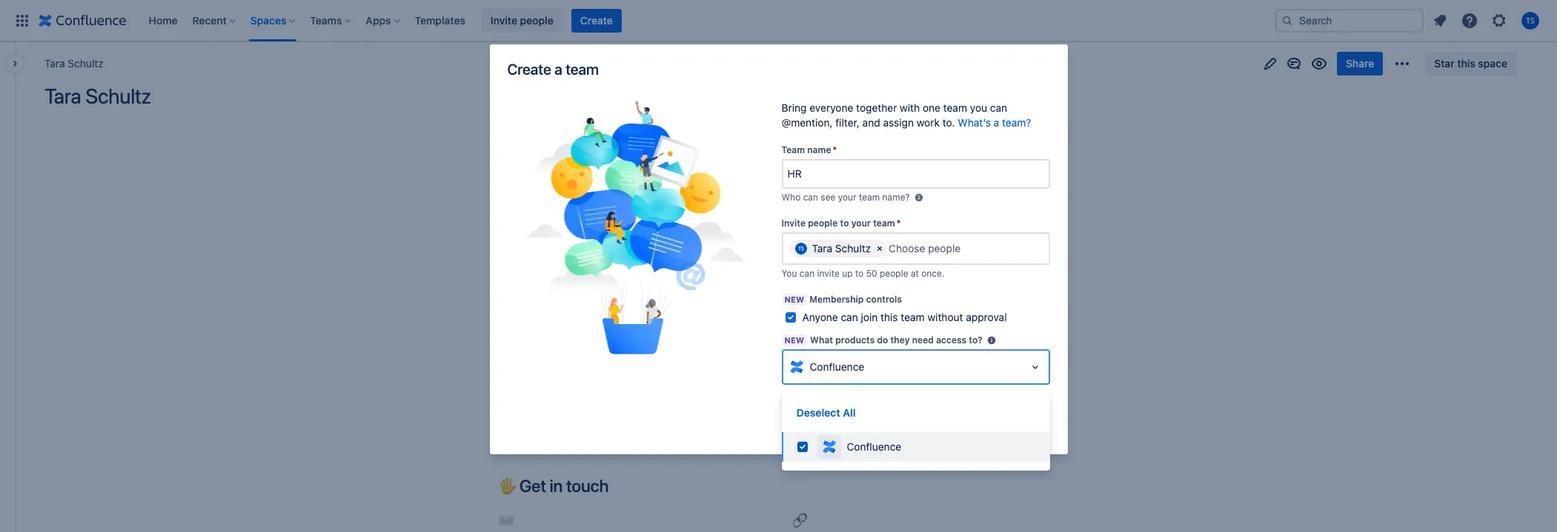 Task type: locate. For each thing, give the bounding box(es) containing it.
0 horizontal spatial this
[[881, 311, 898, 324]]

1 contributed from the top
[[579, 296, 627, 307]]

deselect all button
[[796, 406, 856, 421]]

and down they
[[889, 355, 909, 369]]

i've
[[657, 215, 683, 235]]

new left what
[[785, 336, 804, 345]]

0 vertical spatial new
[[785, 295, 804, 305]]

with
[[900, 102, 920, 114], [808, 355, 830, 369]]

recent
[[519, 215, 572, 235]]

templates
[[415, 14, 465, 26]]

0 vertical spatial with
[[900, 102, 920, 114]]

do
[[877, 335, 888, 346]]

team up the clear icon
[[873, 218, 895, 229]]

contributed down getting started in confluence link
[[579, 331, 627, 342]]

team down do
[[860, 355, 886, 369]]

a up share
[[846, 295, 853, 308]]

and inside say hello to your colleagues who want to know your name, pronouns, role, team and location (or if you're remote).
[[674, 147, 693, 160]]

(or
[[742, 147, 757, 160]]

1 horizontal spatial people
[[808, 218, 838, 229]]

0 vertical spatial post
[[882, 295, 906, 308]]

tara schultz
[[44, 57, 104, 70], [44, 84, 151, 108], [812, 242, 871, 255]]

confluence down updated
[[611, 280, 673, 294]]

0 vertical spatial tara
[[44, 57, 65, 70]]

📄
[[499, 215, 516, 235]]

2 contributed by from the top
[[579, 331, 643, 342]]

together
[[856, 102, 897, 114]]

invite inside button
[[491, 14, 517, 26]]

in down updated
[[599, 280, 608, 294]]

filter,
[[836, 116, 860, 129]]

with down what
[[808, 355, 830, 369]]

membership
[[810, 294, 864, 305]]

a inside "create a blog post to share news and announcements with your team and company."
[[846, 295, 853, 308]]

1 vertical spatial contributed
[[579, 331, 627, 342]]

1 vertical spatial blog
[[851, 409, 872, 421]]

schultz
[[68, 57, 104, 70], [85, 84, 151, 108], [835, 242, 871, 255]]

a for team?
[[994, 116, 999, 129]]

0 horizontal spatial a
[[555, 61, 562, 78]]

1 horizontal spatial this
[[1458, 57, 1476, 70]]

* right 'name'
[[833, 145, 837, 156]]

0 vertical spatial in
[[599, 280, 608, 294]]

1 vertical spatial by
[[630, 331, 640, 342]]

1 vertical spatial post
[[875, 409, 896, 421]]

to up what
[[808, 315, 819, 328]]

in
[[599, 280, 608, 294], [550, 476, 563, 496]]

new inside "new membership controls anyone can join this team without approval"
[[785, 295, 804, 305]]

0 vertical spatial by
[[630, 296, 640, 307]]

invite for invite people to your team *
[[782, 218, 806, 229]]

team left name?
[[859, 192, 880, 203]]

invite
[[817, 268, 840, 279]]

create inside button
[[816, 409, 848, 421]]

contributed down getting started in confluence
[[579, 296, 627, 307]]

new for new membership controls anyone can join this team without approval
[[785, 295, 804, 305]]

0 vertical spatial people
[[520, 14, 554, 26]]

2 contributed from the top
[[579, 331, 627, 342]]

banner
[[0, 0, 1557, 42]]

on
[[745, 215, 764, 235]]

people up 'create a team'
[[520, 14, 554, 26]]

global element
[[9, 0, 1273, 41]]

a
[[555, 61, 562, 78], [994, 116, 999, 129], [846, 295, 853, 308]]

people left at
[[880, 268, 908, 279]]

2 vertical spatial people
[[880, 268, 908, 279]]

tara
[[44, 57, 65, 70], [44, 84, 81, 108], [812, 242, 833, 255]]

0 vertical spatial contributed by
[[579, 296, 643, 307]]

post
[[882, 295, 906, 308], [875, 409, 896, 421]]

to?
[[969, 335, 983, 346]]

invite people button
[[482, 9, 562, 32]]

by down getting started in confluence link
[[630, 296, 640, 307]]

confluence
[[611, 280, 673, 294], [810, 361, 864, 374], [847, 441, 902, 454]]

0 vertical spatial contributed
[[579, 296, 627, 307]]

invite down who
[[782, 218, 806, 229]]

1 vertical spatial in
[[550, 476, 563, 496]]

team?
[[1002, 116, 1031, 129]]

0 vertical spatial tara schultz
[[44, 57, 104, 70]]

blog
[[856, 295, 879, 308], [851, 409, 872, 421]]

1 horizontal spatial *
[[897, 218, 901, 229]]

1 horizontal spatial in
[[599, 280, 608, 294]]

team down who
[[644, 147, 671, 160]]

with up assign
[[900, 102, 920, 114]]

to right want
[[704, 127, 715, 140]]

can up what's a team?
[[990, 102, 1008, 114]]

0 vertical spatial blog
[[856, 295, 879, 308]]

contributed by
[[579, 296, 643, 307], [579, 331, 643, 342]]

confluence up company.
[[810, 361, 864, 374]]

post inside button
[[875, 409, 896, 421]]

0 vertical spatial *
[[833, 145, 837, 156]]

deselect all
[[796, 407, 856, 420]]

to down 'who can see your team name?'
[[840, 218, 849, 229]]

0 horizontal spatial people
[[520, 14, 554, 26]]

get
[[519, 476, 546, 496]]

people for invite people to your team *
[[808, 218, 838, 229]]

1 horizontal spatial a
[[846, 295, 853, 308]]

and down together
[[863, 116, 880, 129]]

Choose people text field
[[889, 242, 980, 256]]

Search field
[[1276, 9, 1424, 32]]

*
[[833, 145, 837, 156], [897, 218, 901, 229]]

create inside "create a blog post to share news and announcements with your team and company."
[[808, 295, 843, 308]]

1 vertical spatial this
[[881, 311, 898, 324]]

1 vertical spatial new
[[785, 336, 804, 345]]

invite for invite people
[[491, 14, 517, 26]]

to right hello
[[550, 127, 560, 140]]

in right get
[[550, 476, 563, 496]]

1 vertical spatial contributed by
[[579, 331, 643, 342]]

1 vertical spatial a
[[994, 116, 999, 129]]

blog inside create blog post button
[[851, 409, 872, 421]]

edit this page image
[[1262, 55, 1279, 73]]

your down announcements
[[833, 355, 857, 369]]

and up what products do they need access to?
[[885, 315, 905, 328]]

1 vertical spatial tara schultz
[[44, 84, 151, 108]]

0 horizontal spatial with
[[808, 355, 830, 369]]

bring everyone together with one team you can @mention, filter, and assign work to.
[[782, 102, 1008, 129]]

people down 'see'
[[808, 218, 838, 229]]

1 by from the top
[[630, 296, 640, 307]]

can left the join
[[841, 311, 858, 324]]

a left team?
[[994, 116, 999, 129]]

people inside button
[[520, 14, 554, 26]]

a down invite people button
[[555, 61, 562, 78]]

2 new from the top
[[785, 336, 804, 345]]

templates link
[[410, 9, 470, 32]]

by down getting started in confluence
[[630, 331, 640, 342]]

your inside "create a blog post to share news and announcements with your team and company."
[[833, 355, 857, 369]]

contributed
[[579, 296, 627, 307], [579, 331, 627, 342]]

2 by from the top
[[630, 331, 640, 342]]

1 vertical spatial people
[[808, 218, 838, 229]]

if
[[760, 147, 766, 160]]

1 horizontal spatial with
[[900, 102, 920, 114]]

people
[[520, 14, 554, 26], [808, 218, 838, 229], [880, 268, 908, 279]]

post inside "create a blog post to share news and announcements with your team and company."
[[882, 295, 906, 308]]

🖐
[[499, 476, 516, 496]]

a for team
[[555, 61, 562, 78]]

new
[[785, 295, 804, 305], [785, 336, 804, 345]]

you can invite up to 50 people       at once.
[[782, 268, 945, 279]]

create for create
[[580, 14, 613, 26]]

invite
[[491, 14, 517, 26], [782, 218, 806, 229]]

they
[[891, 335, 910, 346]]

location
[[696, 147, 738, 160]]

announcements
[[808, 335, 893, 348]]

0 vertical spatial invite
[[491, 14, 517, 26]]

up
[[842, 268, 853, 279]]

2 horizontal spatial people
[[880, 268, 908, 279]]

team inside say hello to your colleagues who want to know your name, pronouns, role, team and location (or if you're remote).
[[644, 147, 671, 160]]

your team name is visible to anyone in your organisation. it may be visible on work shared outside your organisation. image
[[913, 192, 925, 204]]

to.
[[943, 116, 955, 129]]

0 horizontal spatial invite
[[491, 14, 517, 26]]

can
[[990, 102, 1008, 114], [803, 192, 818, 203], [800, 268, 815, 279], [841, 311, 858, 324]]

and down want
[[674, 147, 693, 160]]

this down "controls"
[[881, 311, 898, 324]]

spaces button
[[246, 9, 301, 32]]

create for create a team
[[507, 61, 551, 78]]

team up the need
[[901, 311, 925, 324]]

anyone
[[802, 311, 838, 324]]

invite right templates
[[491, 14, 517, 26]]

create a team image
[[524, 101, 747, 355]]

1 horizontal spatial invite
[[782, 218, 806, 229]]

create a team element
[[508, 101, 763, 359]]

🖐 get in touch
[[499, 476, 609, 496]]

confluence down create blog post button
[[847, 441, 902, 454]]

team up to.
[[943, 102, 967, 114]]

team
[[566, 61, 599, 78], [943, 102, 967, 114], [644, 147, 671, 160], [859, 192, 880, 203], [873, 218, 895, 229], [901, 311, 925, 324], [860, 355, 886, 369]]

0 vertical spatial this
[[1458, 57, 1476, 70]]

1 vertical spatial with
[[808, 355, 830, 369]]

you're
[[499, 167, 532, 181]]

by
[[630, 296, 640, 307], [630, 331, 640, 342]]

your right 'see'
[[838, 192, 857, 203]]

1 vertical spatial invite
[[782, 218, 806, 229]]

recently
[[499, 250, 564, 270]]

everyone
[[810, 102, 853, 114]]

2 horizontal spatial a
[[994, 116, 999, 129]]

controls
[[866, 294, 902, 305]]

know
[[718, 127, 746, 140]]

your down 'who can see your team name?'
[[851, 218, 871, 229]]

team
[[782, 145, 805, 156]]

updated
[[567, 250, 632, 270]]

1 new from the top
[[785, 295, 804, 305]]

worked
[[687, 215, 742, 235]]

products
[[836, 335, 875, 346]]

new down 'you'
[[785, 295, 804, 305]]

team inside bring everyone together with one team you can @mention, filter, and assign work to.
[[943, 102, 967, 114]]

0 vertical spatial a
[[555, 61, 562, 78]]

your up pronouns, at the top of page
[[563, 127, 587, 140]]

* down name?
[[897, 218, 901, 229]]

approval
[[966, 311, 1007, 324]]

2 vertical spatial tara
[[812, 242, 833, 255]]

1 vertical spatial tara
[[44, 84, 81, 108]]

invite people to your team *
[[782, 218, 901, 229]]

company.
[[808, 376, 859, 389]]

need
[[912, 335, 934, 346]]

0 horizontal spatial in
[[550, 476, 563, 496]]

confluence image
[[39, 11, 126, 29], [39, 11, 126, 29], [788, 359, 805, 377], [788, 359, 805, 377], [820, 439, 838, 457]]

create inside global element
[[580, 14, 613, 26]]

remote).
[[535, 167, 580, 181]]

this right star
[[1458, 57, 1476, 70]]

2 vertical spatial a
[[846, 295, 853, 308]]

in for started
[[599, 280, 608, 294]]



Task type: describe. For each thing, give the bounding box(es) containing it.
star
[[1435, 57, 1455, 70]]

who
[[650, 127, 672, 140]]

see
[[821, 192, 836, 203]]

you
[[970, 102, 987, 114]]

you
[[782, 268, 797, 279]]

search image
[[1282, 14, 1293, 26]]

new membership controls anyone can join this team without approval
[[785, 294, 1007, 324]]

want
[[675, 127, 701, 140]]

can right 'you'
[[800, 268, 815, 279]]

your for say
[[563, 127, 587, 140]]

team down create link
[[566, 61, 599, 78]]

e.g. HR Team, Redesign Project, Team Mango field
[[783, 161, 1048, 188]]

hello
[[521, 127, 547, 140]]

blog stream
[[808, 262, 896, 282]]

team inside "new membership controls anyone can join this team without approval"
[[901, 311, 925, 324]]

home link
[[144, 9, 182, 32]]

that
[[624, 215, 654, 235]]

all
[[843, 407, 856, 420]]

50
[[866, 268, 877, 279]]

and inside bring everyone together with one team you can @mention, filter, and assign work to.
[[863, 116, 880, 129]]

tara schultz link
[[44, 56, 104, 71]]

spaces
[[250, 14, 286, 26]]

confluence image
[[820, 439, 838, 457]]

0 vertical spatial confluence
[[611, 280, 673, 294]]

role,
[[618, 147, 641, 160]]

work
[[917, 116, 940, 129]]

0 horizontal spatial *
[[833, 145, 837, 156]]

name?
[[883, 192, 910, 203]]

your for who
[[838, 192, 857, 203]]

a for blog
[[846, 295, 853, 308]]

recently updated
[[499, 250, 632, 270]]

blog
[[808, 262, 841, 282]]

getting started in confluence link
[[514, 280, 673, 294]]

new for new
[[785, 336, 804, 345]]

team name *
[[782, 145, 837, 156]]

stream
[[845, 262, 896, 282]]

create for create a blog post to share news and announcements with your team and company.
[[808, 295, 843, 308]]

🔗
[[792, 514, 810, 528]]

touch
[[566, 476, 609, 496]]

can left 'see'
[[803, 192, 818, 203]]

in for get
[[550, 476, 563, 496]]

bring
[[782, 102, 807, 114]]

say hello to your colleagues who want to know your name, pronouns, role, team and location (or if you're remote).
[[499, 127, 769, 181]]

2 vertical spatial tara schultz
[[812, 242, 871, 255]]

settings icon image
[[1491, 11, 1508, 29]]

at
[[911, 268, 919, 279]]

blog inside "create a blog post to share news and announcements with your team and company."
[[856, 295, 879, 308]]

team inside "create a blog post to share news and announcements with your team and company."
[[860, 355, 886, 369]]

to right the up
[[855, 268, 864, 279]]

create blog post button
[[808, 404, 904, 427]]

create blog post
[[816, 409, 896, 421]]

assign
[[883, 116, 914, 129]]

say
[[499, 127, 518, 140]]

who
[[782, 192, 801, 203]]

1 contributed by from the top
[[579, 296, 643, 307]]

what products do they need access to?
[[810, 335, 983, 346]]

access
[[936, 335, 967, 346]]

to inside "create a blog post to share news and announcements with your team and company."
[[808, 315, 819, 328]]

2 vertical spatial confluence
[[847, 441, 902, 454]]

name,
[[525, 147, 558, 160]]

what's a team?
[[958, 116, 1031, 129]]

star this space
[[1435, 57, 1508, 70]]

2 vertical spatial schultz
[[835, 242, 871, 255]]

with inside bring everyone together with one team you can @mention, filter, and assign work to.
[[900, 102, 920, 114]]

1 vertical spatial schultz
[[85, 84, 151, 108]]

can inside bring everyone together with one team you can @mention, filter, and assign work to.
[[990, 102, 1008, 114]]

pronouns,
[[561, 147, 615, 160]]

open image
[[1026, 359, 1044, 377]]

this inside "new membership controls anyone can join this team without approval"
[[881, 311, 898, 324]]

getting started in confluence
[[514, 280, 673, 294]]

what's a team? link
[[958, 116, 1031, 129]]

tara schultz image
[[795, 243, 807, 255]]

star this space button
[[1426, 52, 1517, 76]]

getting
[[514, 280, 554, 294]]

✉️
[[499, 514, 517, 528]]

once.
[[922, 268, 945, 279]]

pages
[[575, 215, 621, 235]]

with inside "create a blog post to share news and announcements with your team and company."
[[808, 355, 830, 369]]

@mention,
[[782, 116, 833, 129]]

create link
[[571, 9, 622, 32]]

name
[[807, 145, 831, 156]]

banner containing home
[[0, 0, 1557, 42]]

who can see your team name?
[[782, 192, 910, 203]]

your down say
[[499, 147, 522, 160]]

📄 recent pages that i've worked on
[[499, 215, 764, 235]]

colleagues
[[590, 127, 647, 140]]

this inside star this space button
[[1458, 57, 1476, 70]]

1 vertical spatial confluence
[[810, 361, 864, 374]]

clear image
[[874, 243, 886, 255]]

create a team
[[507, 61, 599, 78]]

create for create blog post
[[816, 409, 848, 421]]

can inside "new membership controls anyone can join this team without approval"
[[841, 311, 858, 324]]

what
[[810, 335, 833, 346]]

without
[[928, 311, 963, 324]]

what's
[[958, 116, 991, 129]]

0 vertical spatial schultz
[[68, 57, 104, 70]]

started
[[557, 280, 596, 294]]

home
[[149, 14, 178, 26]]

share
[[822, 315, 851, 328]]

invite people
[[491, 14, 554, 26]]

your for invite
[[851, 218, 871, 229]]

1 vertical spatial *
[[897, 218, 901, 229]]

deselect
[[796, 407, 840, 420]]

join
[[861, 311, 878, 324]]

news
[[854, 315, 882, 328]]

people for invite people
[[520, 14, 554, 26]]

space
[[1478, 57, 1508, 70]]



Task type: vqa. For each thing, say whether or not it's contained in the screenshot.
EDIT THIS PAGE icon at top
yes



